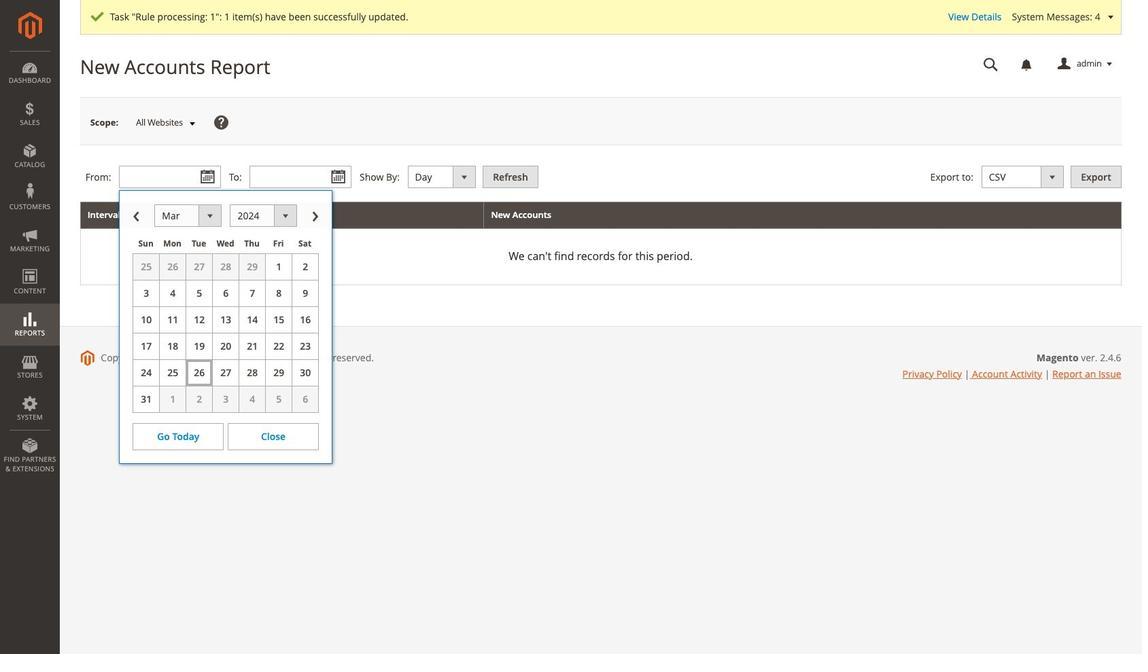 Task type: describe. For each thing, give the bounding box(es) containing it.
magento admin panel image
[[18, 12, 42, 39]]



Task type: locate. For each thing, give the bounding box(es) containing it.
None text field
[[119, 166, 221, 189]]

menu bar
[[0, 51, 60, 481]]

None text field
[[974, 52, 1008, 76], [250, 166, 352, 189], [974, 52, 1008, 76], [250, 166, 352, 189]]



